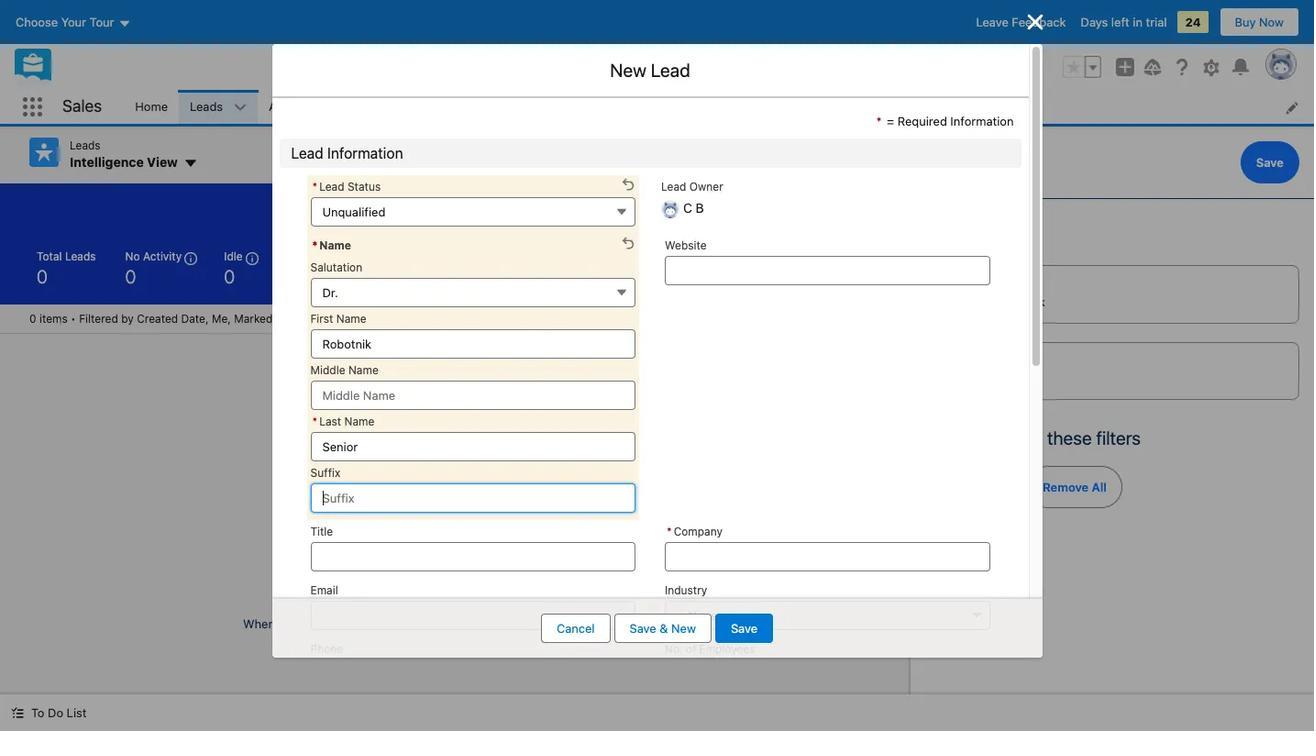 Task type: describe. For each thing, give the bounding box(es) containing it.
activity
[[143, 249, 182, 263]]

First Name text field
[[311, 329, 636, 358]]

leave
[[977, 15, 1009, 29]]

leads inside leads link
[[190, 99, 223, 114]]

matching all of these filters
[[926, 427, 1141, 449]]

due today 0
[[471, 249, 526, 287]]

Suffix text field
[[311, 483, 636, 512]]

0 down idle
[[224, 266, 235, 287]]

leave feedback link
[[977, 15, 1066, 29]]

matching
[[926, 427, 1001, 449]]

text default image
[[11, 707, 24, 719]]

to
[[31, 705, 44, 720]]

track,
[[516, 616, 548, 631]]

important
[[369, 586, 447, 607]]

leads
[[390, 616, 420, 631]]

trial
[[1146, 15, 1167, 29]]

all
[[1005, 427, 1022, 449]]

save & new button
[[614, 614, 712, 643]]

that
[[423, 616, 445, 631]]

remove all button
[[1027, 466, 1123, 508]]

all
[[1092, 480, 1107, 494]]

salutation
[[311, 260, 363, 274]]

0 inside due today 0
[[471, 266, 482, 287]]

week inside created date this week
[[1015, 294, 1045, 309]]

Middle Name text field
[[311, 380, 636, 410]]

lead up lead view settings image
[[651, 60, 690, 81]]

list containing home
[[124, 90, 1315, 124]]

first name
[[311, 311, 367, 325]]

by
[[121, 311, 134, 325]]

no upcoming button
[[274, 242, 380, 293]]

no. of employees
[[665, 642, 756, 655]]

middle name
[[311, 363, 379, 377]]

unqualified
[[322, 204, 386, 219]]

intelligence
[[70, 154, 144, 170]]

new inside button
[[671, 621, 696, 636]]

2 vertical spatial group
[[793, 194, 882, 220]]

0 vertical spatial owner
[[690, 179, 724, 193]]

Website text field
[[665, 255, 990, 285]]

1 horizontal spatial information
[[951, 114, 1014, 128]]

0 horizontal spatial new
[[610, 60, 647, 81]]

leads inside the total leads 0
[[65, 249, 96, 263]]

save for save & new
[[630, 621, 657, 636]]

1 vertical spatial save button
[[715, 614, 773, 643]]

company
[[674, 524, 723, 538]]

Salutation button
[[311, 277, 636, 307]]

website
[[665, 238, 707, 252]]

week inside button
[[620, 201, 645, 212]]

created for created
[[540, 201, 575, 212]]

them
[[608, 616, 636, 631]]

key performance indicators group
[[0, 242, 911, 304]]

created for created date this week
[[945, 278, 986, 292]]

leads list item
[[179, 90, 258, 124]]

remove all
[[1043, 480, 1107, 494]]

name for first name
[[336, 311, 367, 325]]

no.
[[665, 642, 683, 655]]

* for * = required information
[[876, 114, 882, 128]]

0 right due today 0
[[555, 266, 566, 287]]

home
[[135, 99, 168, 114]]

cancel for top cancel button
[[941, 155, 981, 170]]

* for * company
[[667, 524, 672, 538]]

items
[[39, 311, 68, 325]]

2 vertical spatial created
[[137, 311, 178, 325]]

reports link
[[858, 90, 924, 124]]

1 you from the left
[[278, 616, 299, 631]]

to do list button
[[0, 694, 98, 731]]

phone
[[311, 642, 343, 655]]

reports
[[869, 99, 913, 114]]

lead information
[[291, 144, 403, 161]]

0 inside "overdue 0"
[[398, 266, 409, 287]]

name for middle name
[[349, 363, 379, 377]]

buy now button
[[1220, 7, 1300, 37]]

no for important
[[341, 586, 365, 607]]

in
[[1133, 15, 1143, 29]]

new lead
[[610, 60, 690, 81]]

2 you from the left
[[448, 616, 468, 631]]

this week button
[[582, 194, 677, 220]]

Email text field
[[311, 600, 636, 630]]

now
[[1260, 15, 1284, 29]]

0 vertical spatial cancel button
[[926, 141, 996, 183]]

do
[[48, 705, 63, 720]]

0 down no activity
[[125, 266, 136, 287]]

0 horizontal spatial cancel button
[[541, 614, 611, 643]]

city
[[403, 311, 423, 325]]

accounts link
[[258, 90, 332, 124]]

1 vertical spatial overdue
[[347, 311, 391, 325]]

email
[[311, 583, 338, 597]]

filters
[[1097, 427, 1141, 449]]

accounts list item
[[258, 90, 356, 124]]

leave feedback
[[977, 15, 1066, 29]]

* for * lead status
[[312, 179, 318, 193]]

no important leads to show when you mark important leads that you want to track, you'll find them here.
[[243, 586, 668, 631]]

0 vertical spatial to
[[504, 586, 520, 607]]

cancel for leftmost cancel button
[[557, 621, 595, 636]]

buy
[[1235, 15, 1256, 29]]

middle
[[311, 363, 345, 377]]

lead down accounts list item
[[291, 144, 324, 161]]

upcoming inside button
[[303, 249, 356, 263]]

date,
[[181, 311, 209, 325]]

required
[[898, 114, 947, 128]]

save for the bottommost save button
[[731, 621, 758, 636]]

-
[[395, 311, 400, 325]]

to do list
[[31, 705, 87, 720]]

2 upcoming from the left
[[555, 249, 608, 263]]

you'll
[[551, 616, 580, 631]]



Task type: locate. For each thing, give the bounding box(es) containing it.
to up track,
[[504, 586, 520, 607]]

1 vertical spatial new
[[671, 621, 696, 636]]

list item up lead view settings image
[[669, 90, 746, 124]]

this
[[598, 201, 618, 212], [988, 294, 1011, 309]]

this week
[[598, 201, 645, 212]]

you right that
[[448, 616, 468, 631]]

this inside button
[[598, 201, 618, 212]]

no inside no upcoming button
[[285, 249, 300, 263]]

new
[[610, 60, 647, 81], [671, 621, 696, 636]]

saved
[[926, 227, 975, 248]]

suffix
[[311, 466, 341, 479]]

filters
[[980, 227, 1028, 248]]

cancel down show
[[557, 621, 595, 636]]

leads link
[[179, 90, 234, 124]]

1 vertical spatial cancel
[[557, 621, 595, 636]]

days left in trial
[[1081, 15, 1167, 29]]

view
[[147, 154, 178, 170]]

group up the lead owner
[[660, 138, 882, 167]]

name up salutation on the left top of the page
[[320, 238, 351, 252]]

saved filters
[[926, 227, 1028, 248]]

total leads 0
[[37, 249, 96, 287]]

* = required information
[[876, 114, 1014, 128]]

of right all
[[1027, 427, 1043, 449]]

overdue inside key performance indicators group
[[398, 249, 442, 263]]

feedback
[[1012, 15, 1066, 29]]

* left =
[[876, 114, 882, 128]]

* for * last name
[[312, 414, 318, 428]]

name right last on the bottom of the page
[[345, 414, 375, 428]]

0 horizontal spatial this
[[598, 201, 618, 212]]

name for * name
[[320, 238, 351, 252]]

•
[[71, 311, 76, 325]]

as
[[276, 311, 288, 325]]

0 horizontal spatial information
[[327, 144, 403, 161]]

leads right total at the left top of page
[[65, 249, 96, 263]]

home link
[[124, 90, 179, 124]]

* company
[[667, 524, 723, 538]]

lead down lead view settings image
[[661, 179, 686, 193]]

* down lead information
[[312, 179, 318, 193]]

me,
[[212, 311, 231, 325]]

1 list item from the left
[[669, 90, 746, 124]]

no activity
[[125, 249, 182, 263]]

1 horizontal spatial this
[[988, 294, 1011, 309]]

created right by
[[137, 311, 178, 325]]

0 vertical spatial cancel
[[941, 155, 981, 170]]

* left last on the bottom of the page
[[312, 414, 318, 428]]

0 horizontal spatial created
[[137, 311, 178, 325]]

0 vertical spatial save button
[[1241, 141, 1300, 183]]

0 items • filtered by created date, me, marked as important, overdue - city status
[[29, 311, 423, 325]]

save & new
[[630, 621, 696, 636]]

you
[[278, 616, 299, 631], [448, 616, 468, 631]]

0 items • filtered by created date, me, marked as important, overdue - city
[[29, 311, 423, 325]]

cancel button
[[926, 141, 996, 183], [541, 614, 611, 643]]

want
[[471, 616, 498, 631]]

1 vertical spatial created
[[945, 278, 986, 292]]

created date this week
[[945, 278, 1045, 309]]

0 horizontal spatial no
[[125, 249, 140, 263]]

0 vertical spatial information
[[951, 114, 1014, 128]]

overdue left due
[[398, 249, 442, 263]]

1 vertical spatial information
[[327, 144, 403, 161]]

2 horizontal spatial created
[[945, 278, 986, 292]]

employees
[[700, 642, 756, 655]]

0 down due
[[471, 266, 482, 287]]

idle
[[224, 249, 243, 263]]

1 vertical spatial of
[[686, 642, 696, 655]]

reports list item
[[858, 90, 947, 124]]

marked
[[234, 311, 273, 325]]

today
[[495, 249, 526, 263]]

2 horizontal spatial no
[[341, 586, 365, 607]]

information right required
[[951, 114, 1014, 128]]

0 horizontal spatial overdue
[[347, 311, 391, 325]]

1 vertical spatial to
[[501, 616, 512, 631]]

0
[[37, 266, 48, 287], [125, 266, 136, 287], [224, 266, 235, 287], [398, 266, 409, 287], [471, 266, 482, 287], [555, 266, 566, 287], [29, 311, 36, 325]]

last
[[319, 414, 341, 428]]

lead view settings image
[[660, 138, 709, 167]]

1 horizontal spatial cancel
[[941, 155, 981, 170]]

0 vertical spatial this
[[598, 201, 618, 212]]

2 horizontal spatial save
[[1256, 155, 1284, 170]]

when
[[243, 616, 275, 631]]

no up important
[[341, 586, 365, 607]]

intelligence view
[[70, 154, 178, 170]]

*
[[876, 114, 882, 128], [312, 179, 318, 193], [312, 238, 318, 252], [312, 414, 318, 428], [667, 524, 672, 538]]

* left the company
[[667, 524, 672, 538]]

leads up want
[[452, 586, 500, 607]]

inverse image
[[1024, 11, 1046, 33]]

owner down the lead owner
[[685, 201, 714, 212]]

24
[[1186, 15, 1201, 29]]

remove
[[1043, 480, 1089, 494]]

leads right the home
[[190, 99, 223, 114]]

list item down the leave
[[947, 90, 1033, 124]]

no inside 'no important leads to show when you mark important leads that you want to track, you'll find them here.'
[[341, 586, 365, 607]]

1 horizontal spatial new
[[671, 621, 696, 636]]

no
[[125, 249, 140, 263], [285, 249, 300, 263], [341, 586, 365, 607]]

status
[[348, 179, 381, 193]]

=
[[887, 114, 895, 128]]

leads up 'intelligence'
[[70, 139, 101, 152]]

group down days on the right top of page
[[1063, 56, 1102, 78]]

created left this week
[[540, 201, 575, 212]]

0 vertical spatial group
[[1063, 56, 1102, 78]]

* name
[[312, 238, 351, 252]]

&
[[660, 621, 668, 636]]

save for right save button
[[1256, 155, 1284, 170]]

first
[[311, 311, 333, 325]]

* lead status
[[312, 179, 381, 193]]

0 vertical spatial overdue
[[398, 249, 442, 263]]

no left activity
[[125, 249, 140, 263]]

cancel button down show
[[541, 614, 611, 643]]

1 horizontal spatial no
[[285, 249, 300, 263]]

Last Name text field
[[311, 432, 636, 461]]

information up status
[[327, 144, 403, 161]]

None text field
[[665, 542, 990, 571]]

save inside button
[[630, 621, 657, 636]]

1 horizontal spatial list item
[[947, 90, 1033, 124]]

list
[[124, 90, 1315, 124]]

0 vertical spatial week
[[620, 201, 645, 212]]

0 left items
[[29, 311, 36, 325]]

important,
[[291, 311, 344, 325]]

no for upcoming
[[285, 249, 300, 263]]

leads inside 'no important leads to show when you mark important leads that you want to track, you'll find them here.'
[[452, 586, 500, 607]]

0 vertical spatial new
[[610, 60, 647, 81]]

cancel down the * = required information
[[941, 155, 981, 170]]

important
[[333, 616, 387, 631]]

to right want
[[501, 616, 512, 631]]

list item
[[669, 90, 746, 124], [947, 90, 1033, 124]]

due
[[471, 249, 492, 263]]

0 horizontal spatial you
[[278, 616, 299, 631]]

lead left status
[[319, 179, 344, 193]]

0 horizontal spatial of
[[686, 642, 696, 655]]

1 vertical spatial week
[[1015, 294, 1045, 309]]

accounts
[[269, 99, 321, 114]]

0 horizontal spatial list item
[[669, 90, 746, 124]]

0 vertical spatial created
[[540, 201, 575, 212]]

name
[[320, 238, 351, 252], [336, 311, 367, 325], [349, 363, 379, 377], [345, 414, 375, 428]]

group up website text field
[[793, 194, 882, 220]]

1 vertical spatial group
[[660, 138, 882, 167]]

1 vertical spatial cancel button
[[541, 614, 611, 643]]

1 horizontal spatial week
[[1015, 294, 1045, 309]]

to
[[504, 586, 520, 607], [501, 616, 512, 631]]

save
[[1256, 155, 1284, 170], [630, 621, 657, 636], [731, 621, 758, 636]]

date
[[989, 278, 1013, 292]]

week
[[620, 201, 645, 212], [1015, 294, 1045, 309]]

no left the * name at top left
[[285, 249, 300, 263]]

1 horizontal spatial save
[[731, 621, 758, 636]]

upcoming down this week
[[555, 249, 608, 263]]

* for * name
[[312, 238, 318, 252]]

leads
[[190, 99, 223, 114], [70, 139, 101, 152], [65, 249, 96, 263], [452, 586, 500, 607]]

1 horizontal spatial created
[[540, 201, 575, 212]]

mark
[[302, 616, 329, 631]]

sales
[[62, 97, 102, 116]]

dr.
[[322, 285, 338, 300]]

no upcoming
[[285, 249, 356, 263]]

0 up '-'
[[398, 266, 409, 287]]

* last name
[[312, 414, 375, 428]]

Title text field
[[311, 542, 636, 571]]

Lead Status, Unqualified button
[[311, 197, 636, 226]]

created inside created date this week
[[945, 278, 986, 292]]

industry
[[665, 583, 708, 597]]

owner down lead view settings image
[[690, 179, 724, 193]]

0 down total at the left top of page
[[37, 266, 48, 287]]

0 vertical spatial of
[[1027, 427, 1043, 449]]

of right no.
[[686, 642, 696, 655]]

1 vertical spatial owner
[[685, 201, 714, 212]]

0 horizontal spatial week
[[620, 201, 645, 212]]

1 horizontal spatial you
[[448, 616, 468, 631]]

days
[[1081, 15, 1108, 29]]

1 horizontal spatial upcoming
[[555, 249, 608, 263]]

created
[[540, 201, 575, 212], [945, 278, 986, 292], [137, 311, 178, 325]]

overdue left '-'
[[347, 311, 391, 325]]

lead
[[651, 60, 690, 81], [291, 144, 324, 161], [319, 179, 344, 193], [661, 179, 686, 193]]

upcoming
[[303, 249, 356, 263], [555, 249, 608, 263]]

overdue 0
[[398, 249, 442, 287]]

here.
[[640, 616, 668, 631]]

2 list item from the left
[[947, 90, 1033, 124]]

cancel button down the * = required information
[[926, 141, 996, 183]]

this inside created date this week
[[988, 294, 1011, 309]]

1 horizontal spatial cancel button
[[926, 141, 996, 183]]

1 horizontal spatial of
[[1027, 427, 1043, 449]]

these
[[1047, 427, 1092, 449]]

1 vertical spatial this
[[988, 294, 1011, 309]]

left
[[1112, 15, 1130, 29]]

0 inside the total leads 0
[[37, 266, 48, 287]]

upcoming up dr.
[[303, 249, 356, 263]]

title
[[311, 524, 333, 538]]

buy now
[[1235, 15, 1284, 29]]

1 horizontal spatial save button
[[1241, 141, 1300, 183]]

0 horizontal spatial upcoming
[[303, 249, 356, 263]]

you left mark
[[278, 616, 299, 631]]

0 horizontal spatial save button
[[715, 614, 773, 643]]

find
[[583, 616, 605, 631]]

list
[[67, 705, 87, 720]]

0 horizontal spatial cancel
[[557, 621, 595, 636]]

lead owner
[[661, 179, 724, 193]]

no for activity
[[125, 249, 140, 263]]

1 upcoming from the left
[[303, 249, 356, 263]]

1 horizontal spatial overdue
[[398, 249, 442, 263]]

created left date
[[945, 278, 986, 292]]

* up salutation on the left top of the page
[[312, 238, 318, 252]]

0 horizontal spatial save
[[630, 621, 657, 636]]

name right first
[[336, 311, 367, 325]]

group
[[1063, 56, 1102, 78], [660, 138, 882, 167], [793, 194, 882, 220]]

show
[[525, 586, 569, 607]]

name right "middle"
[[349, 363, 379, 377]]



Task type: vqa. For each thing, say whether or not it's contained in the screenshot.
the top Cancel button
yes



